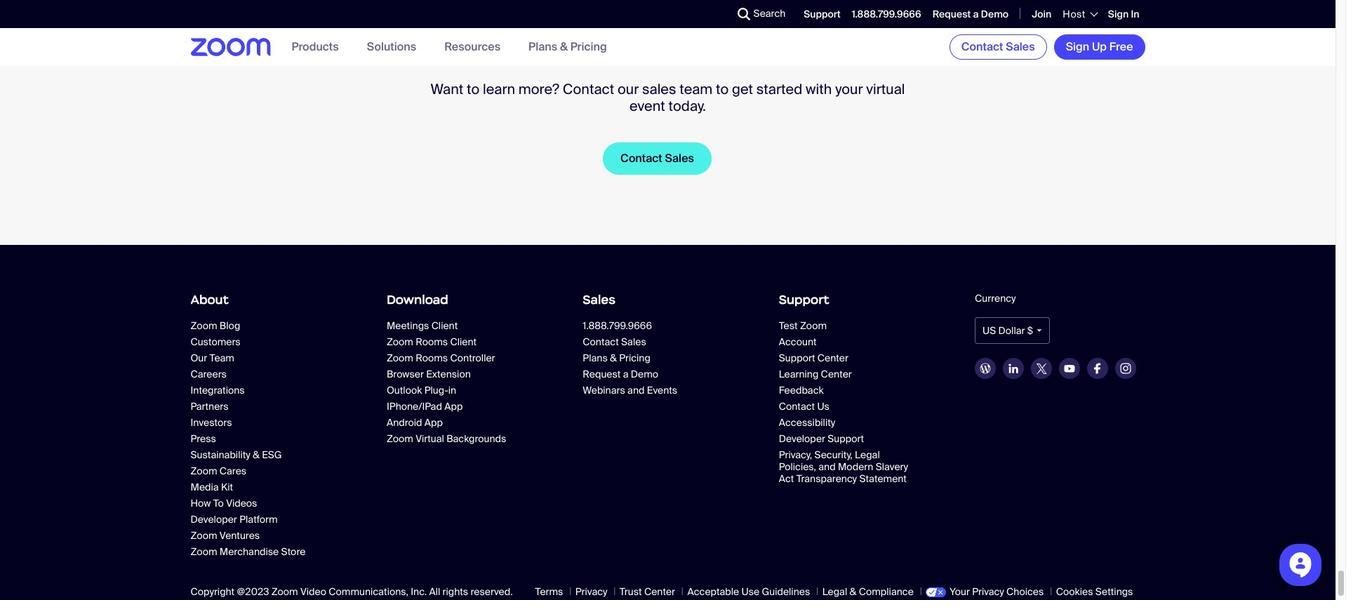 Task type: vqa. For each thing, say whether or not it's contained in the screenshot.
Pricing to the right
yes



Task type: locate. For each thing, give the bounding box(es) containing it.
0 horizontal spatial legal
[[822, 585, 847, 598]]

0 horizontal spatial 1.888.799.9666
[[583, 319, 652, 332]]

0 horizontal spatial and
[[628, 384, 645, 397]]

products
[[292, 40, 339, 54]]

sustainability & esg link
[[191, 449, 324, 461]]

0 vertical spatial support link
[[804, 8, 841, 20]]

0 vertical spatial developer
[[779, 432, 826, 445]]

demo inside the 1.888.799.9666 contact sales plans & pricing request a demo webinars and events
[[631, 368, 659, 380]]

developer down accessibility
[[779, 432, 826, 445]]

zoom down android
[[387, 432, 413, 445]]

0 horizontal spatial contact sales
[[621, 151, 694, 166]]

@2023
[[237, 585, 269, 598]]

take
[[499, 24, 556, 55]]

1 vertical spatial and
[[819, 461, 836, 473]]

0 vertical spatial rooms
[[416, 336, 448, 348]]

0 horizontal spatial sign
[[1066, 39, 1090, 54]]

contact sales link down request a demo
[[950, 34, 1047, 60]]

virtual
[[416, 432, 444, 445]]

0 horizontal spatial demo
[[631, 368, 659, 380]]

0 horizontal spatial app
[[425, 416, 443, 429]]

1 horizontal spatial and
[[819, 461, 836, 473]]

developer support link
[[779, 432, 912, 445]]

plans
[[529, 40, 558, 54], [583, 352, 608, 364]]

dollar
[[999, 324, 1025, 337]]

1 vertical spatial event
[[630, 97, 665, 115]]

videos
[[226, 497, 257, 510]]

contact sales link
[[950, 34, 1047, 60], [603, 143, 712, 175], [583, 336, 716, 348]]

use
[[742, 585, 760, 598]]

1 vertical spatial 1.888.799.9666
[[583, 319, 652, 332]]

support down account
[[779, 352, 815, 364]]

1 vertical spatial pricing
[[619, 352, 651, 364]]

contact sales inside take your next event online main content
[[621, 151, 694, 166]]

1 horizontal spatial contact sales
[[962, 39, 1035, 54]]

your right the with
[[835, 80, 863, 98]]

demo up webinars and events 'link'
[[631, 368, 659, 380]]

pricing
[[570, 40, 607, 54], [619, 352, 651, 364]]

legal & compliance
[[822, 585, 914, 598]]

0 vertical spatial event
[[685, 24, 756, 55]]

zoom up media
[[191, 465, 217, 477]]

plans & pricing link
[[529, 40, 607, 54], [583, 352, 716, 364]]

client up zoom rooms client link
[[431, 319, 458, 332]]

client
[[431, 319, 458, 332], [450, 336, 477, 348]]

1 to from the left
[[467, 80, 480, 98]]

1 horizontal spatial 1.888.799.9666 link
[[852, 8, 921, 20]]

1 horizontal spatial to
[[716, 80, 729, 98]]

sign left in
[[1108, 8, 1129, 20]]

1 vertical spatial app
[[425, 416, 443, 429]]

instagram image
[[1120, 363, 1132, 374]]

plans & pricing
[[529, 40, 607, 54]]

legal right the 'guidelines'
[[822, 585, 847, 598]]

media
[[191, 481, 219, 493]]

1.888.799.9666 inside the 1.888.799.9666 contact sales plans & pricing request a demo webinars and events
[[583, 319, 652, 332]]

webinars
[[583, 384, 625, 397]]

youtube image
[[1064, 365, 1075, 372]]

center down support center link
[[821, 368, 852, 380]]

about
[[191, 292, 229, 307]]

rooms up extension
[[416, 352, 448, 364]]

1 horizontal spatial request
[[933, 8, 971, 20]]

events
[[647, 384, 678, 397]]

video
[[300, 585, 326, 598]]

support link up the test zoom link
[[779, 287, 949, 312]]

feedback
[[779, 384, 824, 397]]

1 horizontal spatial a
[[973, 8, 979, 20]]

your left next
[[562, 24, 618, 55]]

search image
[[737, 8, 750, 20]]

drop down icon image
[[1037, 329, 1042, 332]]

1 privacy from the left
[[576, 585, 608, 598]]

1 vertical spatial contact sales
[[621, 151, 694, 166]]

get started
[[732, 80, 803, 98]]

0 horizontal spatial request a demo link
[[583, 368, 716, 380]]

center right the trust
[[644, 585, 675, 598]]

0 vertical spatial request
[[933, 8, 971, 20]]

0 horizontal spatial event
[[630, 97, 665, 115]]

sales down join
[[1006, 39, 1035, 54]]

sign up free
[[1066, 39, 1133, 54]]

terms link
[[535, 585, 563, 598]]

contact sales
[[962, 39, 1035, 54], [621, 151, 694, 166]]

zoom up account
[[800, 319, 827, 332]]

None search field
[[686, 3, 741, 25]]

about link
[[191, 287, 361, 312]]

contact sales link down sales link
[[583, 336, 716, 348]]

1 vertical spatial your
[[835, 80, 863, 98]]

download
[[387, 292, 448, 307]]

meetings
[[387, 319, 429, 332]]

1 vertical spatial a
[[623, 368, 629, 380]]

sign in
[[1108, 8, 1140, 20]]

center
[[818, 352, 849, 364], [821, 368, 852, 380], [644, 585, 675, 598]]

1 horizontal spatial your
[[835, 80, 863, 98]]

with
[[806, 80, 832, 98]]

plans & pricing link up webinars and events 'link'
[[583, 352, 716, 364]]

1 vertical spatial rooms
[[416, 352, 448, 364]]

0 vertical spatial 1.888.799.9666 link
[[852, 8, 921, 20]]

contact sales down request a demo
[[962, 39, 1035, 54]]

1 vertical spatial plans
[[583, 352, 608, 364]]

1 rooms from the top
[[416, 336, 448, 348]]

contact down feedback
[[779, 400, 815, 413]]

want
[[431, 80, 464, 98]]

event
[[685, 24, 756, 55], [630, 97, 665, 115]]

1 vertical spatial request
[[583, 368, 621, 380]]

sign for sign in
[[1108, 8, 1129, 20]]

demo left join
[[981, 8, 1009, 20]]

partners link
[[191, 400, 324, 413]]

browser
[[387, 368, 424, 380]]

how to videos link
[[191, 497, 324, 510]]

legal & compliance link
[[822, 585, 914, 598]]

1 vertical spatial contact sales link
[[603, 143, 712, 175]]

0 vertical spatial request a demo link
[[933, 8, 1009, 20]]

trust center
[[620, 585, 675, 598]]

developer
[[779, 432, 826, 445], [191, 513, 237, 526]]

support down accessibility 'link' on the right bottom of page
[[828, 432, 864, 445]]

join link
[[1032, 8, 1052, 20]]

1 horizontal spatial plans
[[583, 352, 608, 364]]

pricing up webinars and events 'link'
[[619, 352, 651, 364]]

our team link
[[191, 352, 324, 364]]

to right team
[[716, 80, 729, 98]]

android
[[387, 416, 422, 429]]

sales inside the 1.888.799.9666 contact sales plans & pricing request a demo webinars and events
[[621, 336, 646, 348]]

0 horizontal spatial 1.888.799.9666 link
[[583, 319, 753, 332]]

sign up free link
[[1054, 34, 1145, 60]]

0 horizontal spatial privacy
[[576, 585, 608, 598]]

event inside the want to learn more? contact our sales team to get started with your virtual event today.
[[630, 97, 665, 115]]

to left learn
[[467, 80, 480, 98]]

1.888.799.9666 for 1.888.799.9666 contact sales plans & pricing request a demo webinars and events
[[583, 319, 652, 332]]

0 horizontal spatial pricing
[[570, 40, 607, 54]]

solutions button
[[367, 40, 416, 54]]

pricing right take
[[570, 40, 607, 54]]

sign left up
[[1066, 39, 1090, 54]]

modern
[[838, 461, 874, 473]]

0 vertical spatial and
[[628, 384, 645, 397]]

app up virtual
[[425, 416, 443, 429]]

zoom rooms client link
[[387, 336, 520, 348]]

contact inside the want to learn more? contact our sales team to get started with your virtual event today.
[[563, 80, 614, 98]]

0 vertical spatial app
[[444, 400, 463, 413]]

sales inside take your next event online main content
[[665, 151, 694, 166]]

0 horizontal spatial a
[[623, 368, 629, 380]]

0 horizontal spatial developer
[[191, 513, 237, 526]]

privacy left the trust
[[576, 585, 608, 598]]

take your next event online main content
[[0, 0, 1336, 245]]

& up webinars
[[610, 352, 617, 364]]

0 horizontal spatial plans
[[529, 40, 558, 54]]

contact
[[962, 39, 1003, 54], [563, 80, 614, 98], [621, 151, 663, 166], [583, 336, 619, 348], [779, 400, 815, 413]]

privacy, security, legal policies, and modern slavery act transparency statement link
[[779, 449, 912, 485]]

support center link
[[779, 352, 912, 364]]

0 vertical spatial sign
[[1108, 8, 1129, 20]]

contact down the want to learn more? contact our sales team to get started with your virtual event today.
[[621, 151, 663, 166]]

1.888.799.9666 contact sales plans & pricing request a demo webinars and events
[[583, 319, 678, 397]]

and left events
[[628, 384, 645, 397]]

request
[[933, 8, 971, 20], [583, 368, 621, 380]]

plans up more?
[[529, 40, 558, 54]]

event left today.
[[630, 97, 665, 115]]

privacy link
[[576, 585, 608, 598]]

terms
[[535, 585, 563, 598]]

1 vertical spatial demo
[[631, 368, 659, 380]]

0 vertical spatial contact sales link
[[950, 34, 1047, 60]]

1 horizontal spatial developer
[[779, 432, 826, 445]]

sales up webinars and events 'link'
[[621, 336, 646, 348]]

& right take
[[560, 40, 568, 54]]

settings
[[1096, 585, 1133, 598]]

request a demo link for 1.888.799.9666
[[933, 8, 1009, 20]]

linked in image
[[1009, 364, 1019, 374]]

accessibility
[[779, 416, 836, 429]]

1 vertical spatial request a demo link
[[583, 368, 716, 380]]

client down meetings client link
[[450, 336, 477, 348]]

1 horizontal spatial privacy
[[972, 585, 1004, 598]]

test zoom link
[[779, 319, 949, 332]]

blog
[[220, 319, 240, 332]]

app up android app link
[[444, 400, 463, 413]]

0 horizontal spatial request
[[583, 368, 621, 380]]

accessibility link
[[779, 416, 912, 429]]

take your next event online
[[499, 24, 837, 55]]

event down search image
[[685, 24, 756, 55]]

0 vertical spatial demo
[[981, 8, 1009, 20]]

team
[[680, 80, 713, 98]]

1 horizontal spatial request a demo link
[[933, 8, 1009, 20]]

1 vertical spatial 1.888.799.9666 link
[[583, 319, 753, 332]]

0 horizontal spatial your
[[562, 24, 618, 55]]

contact sales link down today.
[[603, 143, 712, 175]]

support link up online on the right top of page
[[804, 8, 841, 20]]

zoom inside "test zoom account support center learning center feedback contact us accessibility developer support privacy, security, legal policies, and modern slavery act transparency statement"
[[800, 319, 827, 332]]

contact inside the 1.888.799.9666 contact sales plans & pricing request a demo webinars and events
[[583, 336, 619, 348]]

contact sales link inside take your next event online main content
[[603, 143, 712, 175]]

extension
[[426, 368, 471, 380]]

1 vertical spatial developer
[[191, 513, 237, 526]]

0 vertical spatial legal
[[855, 449, 880, 461]]

sales up the 1.888.799.9666 contact sales plans & pricing request a demo webinars and events
[[583, 292, 616, 307]]

your
[[562, 24, 618, 55], [835, 80, 863, 98]]

sales down today.
[[665, 151, 694, 166]]

and inside "test zoom account support center learning center feedback contact us accessibility developer support privacy, security, legal policies, and modern slavery act transparency statement"
[[819, 461, 836, 473]]

contact left our
[[563, 80, 614, 98]]

developer platform link
[[191, 513, 324, 526]]

rooms up zoom rooms controller link
[[416, 336, 448, 348]]

1 vertical spatial legal
[[822, 585, 847, 598]]

center down account link
[[818, 352, 849, 364]]

choices
[[1007, 585, 1044, 598]]

today.
[[669, 97, 706, 115]]

request a demo
[[933, 8, 1009, 20]]

1 horizontal spatial legal
[[855, 449, 880, 461]]

all
[[429, 585, 440, 598]]

platform
[[239, 513, 278, 526]]

0 horizontal spatial to
[[467, 80, 480, 98]]

0 vertical spatial your
[[562, 24, 618, 55]]

contact up webinars
[[583, 336, 619, 348]]

plans & pricing link up more?
[[529, 40, 607, 54]]

privacy right the your
[[972, 585, 1004, 598]]

zoom down meetings
[[387, 336, 413, 348]]

and left modern
[[819, 461, 836, 473]]

1.888.799.9666
[[852, 8, 921, 20], [583, 319, 652, 332]]

partners
[[191, 400, 229, 413]]

privacy,
[[779, 449, 812, 461]]

1 horizontal spatial 1.888.799.9666
[[852, 8, 921, 20]]

0 vertical spatial 1.888.799.9666
[[852, 8, 921, 20]]

1 vertical spatial sign
[[1066, 39, 1090, 54]]

plug-
[[424, 384, 448, 397]]

1 horizontal spatial pricing
[[619, 352, 651, 364]]

search image
[[737, 8, 750, 20]]

and
[[628, 384, 645, 397], [819, 461, 836, 473]]

& inside the 1.888.799.9666 contact sales plans & pricing request a demo webinars and events
[[610, 352, 617, 364]]

legal down 'developer support' link
[[855, 449, 880, 461]]

zoom up 'copyright'
[[191, 545, 217, 558]]

1 horizontal spatial sign
[[1108, 8, 1129, 20]]

2 vertical spatial center
[[644, 585, 675, 598]]

contact sales down today.
[[621, 151, 694, 166]]

blog image
[[980, 363, 991, 374]]

request inside the 1.888.799.9666 contact sales plans & pricing request a demo webinars and events
[[583, 368, 621, 380]]

contact inside "test zoom account support center learning center feedback contact us accessibility developer support privacy, security, legal policies, and modern slavery act transparency statement"
[[779, 400, 815, 413]]

in
[[1131, 8, 1140, 20]]

0 vertical spatial center
[[818, 352, 849, 364]]

search
[[754, 7, 786, 20]]

demo
[[981, 8, 1009, 20], [631, 368, 659, 380]]

& left esg
[[253, 449, 260, 461]]

plans up webinars
[[583, 352, 608, 364]]

a left join
[[973, 8, 979, 20]]

developer down to
[[191, 513, 237, 526]]

0 vertical spatial contact sales
[[962, 39, 1035, 54]]

a up webinars
[[623, 368, 629, 380]]



Task type: describe. For each thing, give the bounding box(es) containing it.
statement
[[860, 472, 907, 485]]

learning center link
[[779, 368, 912, 380]]

& inside 'zoom blog customers our team careers integrations partners investors press sustainability & esg zoom cares media kit how to videos developer platform zoom ventures zoom merchandise store'
[[253, 449, 260, 461]]

zoom blog customers our team careers integrations partners investors press sustainability & esg zoom cares media kit how to videos developer platform zoom ventures zoom merchandise store
[[191, 319, 306, 558]]

press
[[191, 432, 216, 445]]

zoom left video
[[271, 585, 298, 598]]

free
[[1110, 39, 1133, 54]]

sign for sign up free
[[1066, 39, 1090, 54]]

us
[[817, 400, 830, 413]]

contact sales for contact sales link to the top
[[962, 39, 1035, 54]]

policies,
[[779, 461, 816, 473]]

your
[[950, 585, 970, 598]]

zoom down how
[[191, 529, 217, 542]]

meetings client zoom rooms client zoom rooms controller browser extension outlook plug-in iphone/ipad app android app zoom virtual backgrounds
[[387, 319, 506, 445]]

zoom cares link
[[191, 465, 324, 477]]

next
[[624, 24, 680, 55]]

zoom rooms controller link
[[387, 352, 520, 364]]

trust
[[620, 585, 642, 598]]

android app link
[[387, 416, 520, 429]]

test
[[779, 319, 798, 332]]

ventures
[[220, 529, 260, 542]]

security,
[[815, 449, 853, 461]]

contact sales for contact sales link within the take your next event online main content
[[621, 151, 694, 166]]

transparency
[[796, 472, 857, 485]]

more?
[[519, 80, 560, 98]]

webinars and events link
[[583, 384, 716, 397]]

2 vertical spatial contact sales link
[[583, 336, 716, 348]]

media kit link
[[191, 481, 324, 493]]

& left compliance
[[850, 585, 857, 598]]

0 vertical spatial plans & pricing link
[[529, 40, 607, 54]]

how
[[191, 497, 211, 510]]

contact down request a demo
[[962, 39, 1003, 54]]

legal inside "test zoom account support center learning center feedback contact us accessibility developer support privacy, security, legal policies, and modern slavery act transparency statement"
[[855, 449, 880, 461]]

copyright
[[191, 585, 235, 598]]

acceptable use guidelines
[[688, 585, 810, 598]]

twitter image
[[1037, 363, 1047, 374]]

sign in link
[[1108, 8, 1140, 20]]

1 horizontal spatial app
[[444, 400, 463, 413]]

0 vertical spatial client
[[431, 319, 458, 332]]

1 vertical spatial support link
[[779, 287, 949, 312]]

learning
[[779, 368, 819, 380]]

1 vertical spatial center
[[821, 368, 852, 380]]

0 vertical spatial pricing
[[570, 40, 607, 54]]

zoom up browser
[[387, 352, 413, 364]]

1 horizontal spatial event
[[685, 24, 756, 55]]

store
[[281, 545, 306, 558]]

careers link
[[191, 368, 324, 380]]

feedback link
[[779, 384, 912, 397]]

cookies settings link
[[1056, 585, 1133, 598]]

developer inside 'zoom blog customers our team careers integrations partners investors press sustainability & esg zoom cares media kit how to videos developer platform zoom ventures zoom merchandise store'
[[191, 513, 237, 526]]

zoom merchandise store link
[[191, 545, 324, 558]]

trust center link
[[620, 585, 675, 598]]

learn
[[483, 80, 515, 98]]

join
[[1032, 8, 1052, 20]]

1.888.799.9666 for 1.888.799.9666
[[852, 8, 921, 20]]

account link
[[779, 336, 912, 348]]

up
[[1092, 39, 1107, 54]]

products button
[[292, 40, 339, 54]]

communications,
[[329, 585, 408, 598]]

and inside the 1.888.799.9666 contact sales plans & pricing request a demo webinars and events
[[628, 384, 645, 397]]

investors
[[191, 416, 232, 429]]

host
[[1063, 8, 1086, 20]]

zoom up customers
[[191, 319, 217, 332]]

test zoom account support center learning center feedback contact us accessibility developer support privacy, security, legal policies, and modern slavery act transparency statement
[[779, 319, 908, 485]]

us dollar $ button
[[975, 317, 1050, 344]]

facebook image
[[1094, 363, 1101, 374]]

merchandise
[[220, 545, 279, 558]]

slavery
[[876, 461, 908, 473]]

a inside the 1.888.799.9666 contact sales plans & pricing request a demo webinars and events
[[623, 368, 629, 380]]

resources
[[444, 40, 501, 54]]

2 privacy from the left
[[972, 585, 1004, 598]]

meetings client link
[[387, 319, 557, 332]]

cookies settings
[[1056, 585, 1133, 598]]

1 horizontal spatial demo
[[981, 8, 1009, 20]]

in
[[448, 384, 456, 397]]

developer inside "test zoom account support center learning center feedback contact us accessibility developer support privacy, security, legal policies, and modern slavery act transparency statement"
[[779, 432, 826, 445]]

0 vertical spatial a
[[973, 8, 979, 20]]

sales link
[[583, 287, 753, 312]]

1 vertical spatial plans & pricing link
[[583, 352, 716, 364]]

browser extension link
[[387, 368, 520, 380]]

integrations
[[191, 384, 245, 397]]

press link
[[191, 432, 324, 445]]

cookies
[[1056, 585, 1093, 598]]

our
[[618, 80, 639, 98]]

1 vertical spatial client
[[450, 336, 477, 348]]

0 vertical spatial plans
[[529, 40, 558, 54]]

pricing inside the 1.888.799.9666 contact sales plans & pricing request a demo webinars and events
[[619, 352, 651, 364]]

support up online on the right top of page
[[804, 8, 841, 20]]

request a demo link for plans & pricing
[[583, 368, 716, 380]]

plans inside the 1.888.799.9666 contact sales plans & pricing request a demo webinars and events
[[583, 352, 608, 364]]

investors link
[[191, 416, 324, 429]]

your privacy choices link
[[926, 585, 1044, 598]]

act
[[779, 472, 794, 485]]

acceptable
[[688, 585, 739, 598]]

zoom virtual backgrounds link
[[387, 432, 520, 445]]

kit
[[221, 481, 233, 493]]

support up test
[[779, 292, 829, 307]]

us
[[983, 324, 996, 337]]

zoom logo image
[[191, 38, 271, 56]]

zoom ventures link
[[191, 529, 324, 542]]

our
[[191, 352, 207, 364]]

$
[[1028, 324, 1033, 337]]

compliance
[[859, 585, 914, 598]]

esg
[[262, 449, 282, 461]]

account
[[779, 336, 817, 348]]

iphone/ipad app link
[[387, 400, 520, 413]]

2 to from the left
[[716, 80, 729, 98]]

resources button
[[444, 40, 501, 54]]

copyright @2023 zoom video communications, inc. all rights reserved.
[[191, 585, 513, 598]]

your inside the want to learn more? contact our sales team to get started with your virtual event today.
[[835, 80, 863, 98]]

contact us link
[[779, 400, 912, 413]]

2 rooms from the top
[[416, 352, 448, 364]]



